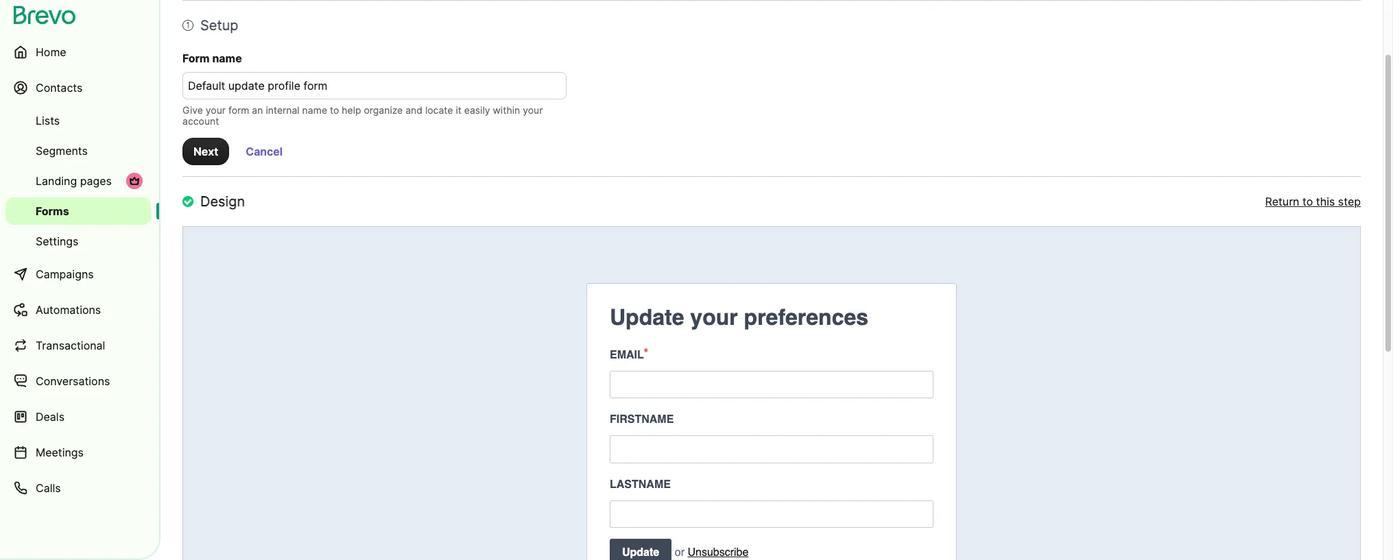 Task type: describe. For each thing, give the bounding box(es) containing it.
pages
[[80, 174, 112, 188]]

deals link
[[5, 401, 151, 434]]

within
[[493, 104, 520, 116]]

step
[[1338, 195, 1361, 209]]

or
[[675, 547, 685, 559]]

account
[[182, 115, 219, 127]]

and
[[406, 104, 423, 116]]

deals
[[36, 410, 64, 424]]

email
[[610, 349, 644, 362]]

help
[[342, 104, 361, 116]]

return to this step
[[1265, 195, 1361, 209]]

cancel button
[[235, 138, 294, 165]]

design
[[200, 193, 245, 210]]

name inside the give your form an internal name to help organize and locate it easily within your account
[[302, 104, 327, 116]]

give
[[182, 104, 203, 116]]

landing pages link
[[5, 167, 151, 195]]

lastname
[[610, 479, 671, 491]]

automations link
[[5, 294, 151, 327]]

lists
[[36, 114, 60, 128]]

this
[[1316, 195, 1335, 209]]

or unsubscribe
[[675, 547, 749, 559]]

return to this step button
[[1265, 193, 1361, 210]]

give your form an internal name to help organize and locate it easily within your account
[[182, 104, 543, 127]]

meetings
[[36, 446, 84, 460]]

calls link
[[5, 472, 151, 505]]

form name
[[182, 51, 242, 65]]

segments link
[[5, 137, 151, 165]]

forms link
[[5, 198, 151, 225]]

internal
[[266, 104, 300, 116]]

update for update your preferences
[[610, 305, 684, 330]]

easily
[[464, 104, 490, 116]]

locate
[[425, 104, 453, 116]]

1 horizontal spatial your
[[523, 104, 543, 116]]

to inside the give your form an internal name to help organize and locate it easily within your account
[[330, 104, 339, 116]]



Task type: locate. For each thing, give the bounding box(es) containing it.
to inside button
[[1303, 195, 1313, 209]]

your
[[206, 104, 226, 116], [523, 104, 543, 116], [690, 305, 738, 330]]

return image
[[182, 196, 193, 207]]

update up email
[[610, 305, 684, 330]]

it
[[456, 104, 462, 116]]

name right internal
[[302, 104, 327, 116]]

name right form
[[212, 51, 242, 65]]

landing pages
[[36, 174, 112, 188]]

1 vertical spatial name
[[302, 104, 327, 116]]

settings link
[[5, 228, 151, 255]]

0 vertical spatial name
[[212, 51, 242, 65]]

0 horizontal spatial to
[[330, 104, 339, 116]]

campaigns
[[36, 268, 94, 281]]

conversations link
[[5, 365, 151, 398]]

return
[[1265, 195, 1300, 209]]

conversations
[[36, 375, 110, 388]]

preferences
[[744, 305, 869, 330]]

form
[[228, 104, 249, 116]]

landing
[[36, 174, 77, 188]]

cancel
[[246, 145, 283, 158]]

update left or
[[622, 547, 659, 559]]

update
[[610, 305, 684, 330], [622, 547, 659, 559]]

contacts link
[[5, 71, 151, 104]]

to left help at the top
[[330, 104, 339, 116]]

0 horizontal spatial name
[[212, 51, 242, 65]]

unsubscribe
[[688, 547, 749, 559]]

settings
[[36, 235, 79, 248]]

lists link
[[5, 107, 151, 134]]

meetings link
[[5, 436, 151, 469]]

0 vertical spatial to
[[330, 104, 339, 116]]

None text field
[[182, 72, 567, 99], [610, 501, 934, 528], [182, 72, 567, 99], [610, 501, 934, 528]]

next button
[[182, 138, 229, 165]]

home link
[[5, 36, 151, 69]]

transactional link
[[5, 329, 151, 362]]

0 horizontal spatial your
[[206, 104, 226, 116]]

2 horizontal spatial your
[[690, 305, 738, 330]]

1 vertical spatial to
[[1303, 195, 1313, 209]]

next
[[193, 145, 218, 158]]

forms
[[36, 204, 69, 218]]

left___rvooi image
[[129, 176, 140, 187]]

setup
[[200, 17, 238, 34]]

1 vertical spatial update
[[622, 547, 659, 559]]

to
[[330, 104, 339, 116], [1303, 195, 1313, 209]]

0 vertical spatial update
[[610, 305, 684, 330]]

None text field
[[610, 371, 934, 399], [610, 436, 934, 464], [610, 371, 934, 399], [610, 436, 934, 464]]

automations
[[36, 303, 101, 317]]

1 horizontal spatial to
[[1303, 195, 1313, 209]]

update your preferences
[[610, 305, 869, 330]]

segments
[[36, 144, 88, 158]]

calls
[[36, 482, 61, 495]]

home
[[36, 45, 66, 59]]

campaigns link
[[5, 258, 151, 291]]

contacts
[[36, 81, 83, 95]]

1 horizontal spatial name
[[302, 104, 327, 116]]

organize
[[364, 104, 403, 116]]

to left this
[[1303, 195, 1313, 209]]

1
[[186, 20, 190, 30]]

firstname
[[610, 414, 674, 426]]

your for update
[[690, 305, 738, 330]]

update for update
[[622, 547, 659, 559]]

form
[[182, 51, 210, 65]]

your for give
[[206, 104, 226, 116]]

an
[[252, 104, 263, 116]]

transactional
[[36, 339, 105, 353]]

name
[[212, 51, 242, 65], [302, 104, 327, 116]]



Task type: vqa. For each thing, say whether or not it's contained in the screenshot.
Settings LINK
yes



